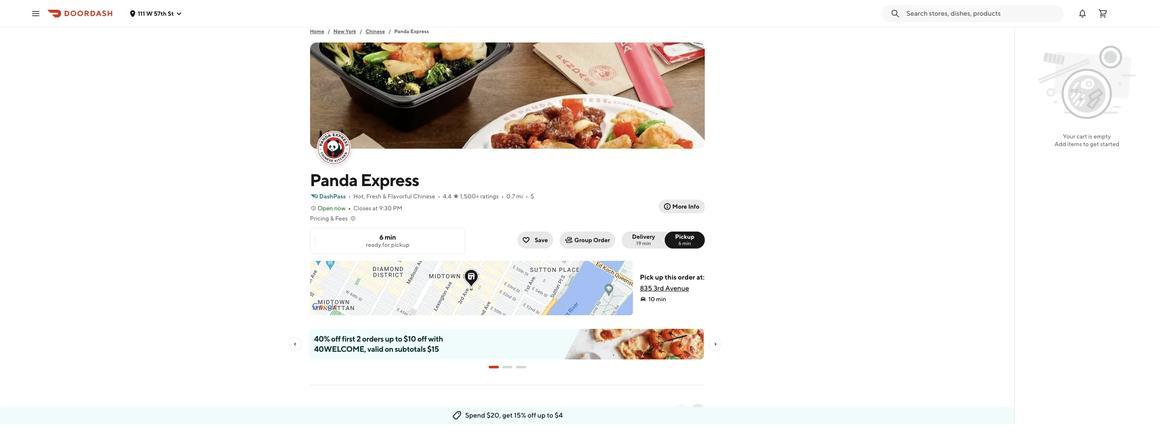 Task type: locate. For each thing, give the bounding box(es) containing it.
0 vertical spatial get
[[1090, 141, 1099, 148]]

to for $4
[[547, 412, 553, 420]]

1 horizontal spatial &
[[383, 193, 386, 200]]

57th
[[154, 10, 167, 17]]

info
[[688, 203, 700, 210]]

1 horizontal spatial up
[[537, 412, 546, 420]]

$15
[[427, 345, 439, 354]]

up up 3rd
[[655, 274, 663, 282]]

up for spend $20, get 15% off up to $4
[[537, 412, 546, 420]]

select promotional banner element
[[489, 360, 526, 375]]

1 vertical spatial chinese
[[413, 193, 435, 200]]

• left hot,
[[348, 193, 351, 200]]

previous button of carousel image
[[677, 408, 684, 415]]

min inside delivery 19 min
[[642, 240, 651, 247]]

$10
[[404, 335, 416, 344]]

with
[[428, 335, 443, 344]]

group order
[[574, 237, 610, 244]]

1 horizontal spatial off
[[417, 335, 427, 344]]

40welcome,
[[314, 345, 366, 354]]

2 vertical spatial up
[[537, 412, 546, 420]]

min up order
[[683, 240, 691, 247]]

1 horizontal spatial to
[[547, 412, 553, 420]]

fresh
[[366, 193, 381, 200]]

2 vertical spatial to
[[547, 412, 553, 420]]

chinese left the 4.4
[[413, 193, 435, 200]]

dashpass •
[[319, 193, 351, 200]]

& left fees
[[330, 215, 334, 222]]

6 left the pickup
[[379, 234, 383, 242]]

1 horizontal spatial panda
[[394, 28, 409, 34]]

3rd
[[654, 285, 664, 293]]

to down cart at top right
[[1083, 141, 1089, 148]]

to inside 40% off first 2 orders up to $10 off with 40welcome, valid on subtotals $15
[[395, 335, 402, 344]]

map region
[[246, 188, 681, 406]]

off up 40welcome,
[[331, 335, 341, 344]]

save
[[535, 237, 548, 244]]

6
[[379, 234, 383, 242], [678, 240, 681, 247]]

0 horizontal spatial up
[[385, 335, 394, 344]]

notification bell image
[[1077, 8, 1088, 19]]

2 horizontal spatial off
[[528, 412, 536, 420]]

1 vertical spatial &
[[330, 215, 334, 222]]

get left 15%
[[502, 412, 513, 420]]

0 horizontal spatial /
[[328, 28, 330, 34]]

2 horizontal spatial to
[[1083, 141, 1089, 148]]

up up on
[[385, 335, 394, 344]]

up inside 40% off first 2 orders up to $10 off with 40welcome, valid on subtotals $15
[[385, 335, 394, 344]]

• left the 4.4
[[438, 193, 440, 200]]

0 horizontal spatial 6
[[379, 234, 383, 242]]

up left '$4'
[[537, 412, 546, 420]]

• left "$"
[[525, 193, 528, 200]]

& right the fresh
[[383, 193, 386, 200]]

1 horizontal spatial /
[[360, 28, 362, 34]]

empty
[[1094, 133, 1111, 140]]

1 horizontal spatial 6
[[678, 240, 681, 247]]

1 horizontal spatial get
[[1090, 141, 1099, 148]]

/ right chinese link
[[388, 28, 391, 34]]

min right 19 on the bottom of the page
[[642, 240, 651, 247]]

1 vertical spatial to
[[395, 335, 402, 344]]

0 horizontal spatial panda
[[310, 170, 358, 190]]

•
[[348, 193, 351, 200], [438, 193, 440, 200], [501, 193, 504, 200], [525, 193, 528, 200], [348, 205, 351, 212]]

get
[[1090, 141, 1099, 148], [502, 412, 513, 420]]

up for 40% off first 2 orders up to $10 off with 40welcome, valid on subtotals $15
[[385, 335, 394, 344]]

min inside 6 min ready for pickup
[[385, 234, 396, 242]]

0 vertical spatial up
[[655, 274, 663, 282]]

to
[[1083, 141, 1089, 148], [395, 335, 402, 344], [547, 412, 553, 420]]

st
[[168, 10, 174, 17]]

powered by google image
[[312, 303, 337, 312]]

40% off first 2 orders up to $10 off with 40welcome, valid on subtotals $15
[[314, 335, 443, 354]]

off
[[331, 335, 341, 344], [417, 335, 427, 344], [528, 412, 536, 420]]

min right 10
[[656, 296, 666, 303]]

6 up order
[[678, 240, 681, 247]]

to left '$4'
[[547, 412, 553, 420]]

featured items heading
[[310, 405, 381, 418]]

0 vertical spatial to
[[1083, 141, 1089, 148]]

express
[[410, 28, 429, 34], [361, 170, 419, 190]]

add
[[1055, 141, 1066, 148]]

home
[[310, 28, 324, 34]]

10
[[648, 296, 655, 303]]

1 vertical spatial up
[[385, 335, 394, 344]]

15%
[[514, 412, 526, 420]]

/ left new
[[328, 28, 330, 34]]

at:
[[697, 274, 705, 282]]

0 vertical spatial chinese
[[366, 28, 385, 34]]

to left $10
[[395, 335, 402, 344]]

next button of carousel image
[[694, 408, 701, 415]]

new york link
[[334, 27, 356, 36]]

0 vertical spatial &
[[383, 193, 386, 200]]

pickup
[[391, 242, 409, 248]]

york
[[346, 28, 356, 34]]

delivery
[[632, 234, 655, 240]]

835 3rd avenue link
[[640, 285, 689, 293]]

0 horizontal spatial &
[[330, 215, 334, 222]]

pick up this order at: 835 3rd avenue
[[640, 274, 705, 293]]

111 w 57th st button
[[129, 10, 182, 17]]

min right ready
[[385, 234, 396, 242]]

for
[[382, 242, 390, 248]]

3 / from the left
[[388, 28, 391, 34]]

fees
[[335, 215, 348, 222]]

None radio
[[622, 232, 670, 249], [665, 232, 705, 249], [622, 232, 670, 249], [665, 232, 705, 249]]

items
[[355, 405, 381, 417]]

/ right york
[[360, 28, 362, 34]]

on
[[385, 345, 393, 354]]

panda express image
[[310, 43, 705, 149], [318, 132, 350, 164]]

19
[[636, 240, 641, 247]]

835
[[640, 285, 652, 293]]

chinese link
[[366, 27, 385, 36]]

$
[[531, 193, 534, 200]]

dashpass
[[319, 193, 346, 200]]

$20,
[[487, 412, 501, 420]]

hot,
[[353, 193, 365, 200]]

/
[[328, 28, 330, 34], [360, 28, 362, 34], [388, 28, 391, 34]]

get down is
[[1090, 141, 1099, 148]]

pricing
[[310, 215, 329, 222]]

2 horizontal spatial /
[[388, 28, 391, 34]]

is
[[1088, 133, 1093, 140]]

open menu image
[[31, 8, 41, 19]]

off right $10
[[417, 335, 427, 344]]

off right 15%
[[528, 412, 536, 420]]

spend
[[465, 412, 485, 420]]

home link
[[310, 27, 324, 36]]

0 horizontal spatial chinese
[[366, 28, 385, 34]]

up
[[655, 274, 663, 282], [385, 335, 394, 344], [537, 412, 546, 420]]

open now
[[318, 205, 346, 212]]

to for $10
[[395, 335, 402, 344]]

2 horizontal spatial up
[[655, 274, 663, 282]]

avenue
[[665, 285, 689, 293]]

at
[[372, 205, 378, 212]]

closes
[[353, 205, 371, 212]]

1 vertical spatial get
[[502, 412, 513, 420]]

mi
[[516, 193, 523, 200]]

1 vertical spatial express
[[361, 170, 419, 190]]

now
[[334, 205, 346, 212]]

panda up dashpass
[[310, 170, 358, 190]]

to inside the "your cart is empty add items to get started"
[[1083, 141, 1089, 148]]

&
[[383, 193, 386, 200], [330, 215, 334, 222]]

flavorful
[[388, 193, 412, 200]]

111
[[138, 10, 145, 17]]

0 horizontal spatial to
[[395, 335, 402, 344]]

chinese right york
[[366, 28, 385, 34]]

panda
[[394, 28, 409, 34], [310, 170, 358, 190]]

Store search: begin typing to search for stores available on DoorDash text field
[[906, 9, 1059, 18]]

group
[[574, 237, 592, 244]]

featured
[[310, 405, 353, 417]]

panda right chinese link
[[394, 28, 409, 34]]



Task type: vqa. For each thing, say whether or not it's contained in the screenshot.
W
yes



Task type: describe. For each thing, give the bounding box(es) containing it.
0 vertical spatial panda
[[394, 28, 409, 34]]

10 min
[[648, 296, 666, 303]]

ready
[[366, 242, 381, 248]]

w
[[146, 10, 153, 17]]

1,500+
[[460, 193, 479, 200]]

0 horizontal spatial get
[[502, 412, 513, 420]]

2 / from the left
[[360, 28, 362, 34]]

40%
[[314, 335, 330, 344]]

• closes at 9:30 pm
[[348, 205, 402, 212]]

valid
[[367, 345, 383, 354]]

featured items
[[310, 405, 381, 417]]

your cart is empty add items to get started
[[1055, 133, 1119, 148]]

1 / from the left
[[328, 28, 330, 34]]

order methods option group
[[622, 232, 705, 249]]

pickup
[[675, 234, 694, 240]]

subtotals
[[395, 345, 426, 354]]

4.4
[[443, 193, 452, 200]]

order
[[593, 237, 610, 244]]

panda express
[[310, 170, 419, 190]]

0 horizontal spatial off
[[331, 335, 341, 344]]

1 horizontal spatial chinese
[[413, 193, 435, 200]]

your
[[1063, 133, 1075, 140]]

6 inside 6 min ready for pickup
[[379, 234, 383, 242]]

items
[[1067, 141, 1082, 148]]

this
[[665, 274, 677, 282]]

pm
[[393, 205, 402, 212]]

more info button
[[659, 200, 705, 214]]

9:30
[[379, 205, 392, 212]]

2
[[357, 335, 361, 344]]

1,500+ ratings •
[[460, 193, 504, 200]]

delivery 19 min
[[632, 234, 655, 247]]

first
[[342, 335, 355, 344]]

• left 0.7
[[501, 193, 504, 200]]

more
[[672, 203, 687, 210]]

spend $20, get 15% off up to $4
[[465, 412, 563, 420]]

6 inside pickup 6 min
[[678, 240, 681, 247]]

to for get
[[1083, 141, 1089, 148]]

pickup 6 min
[[675, 234, 694, 247]]

1 vertical spatial panda
[[310, 170, 358, 190]]

pricing & fees
[[310, 215, 348, 222]]

open
[[318, 205, 333, 212]]

home / new york / chinese / panda express
[[310, 28, 429, 34]]

hot, fresh & flavorful chinese
[[353, 193, 435, 200]]

6 min ready for pickup
[[366, 234, 409, 248]]

& inside pricing & fees button
[[330, 215, 334, 222]]

save button
[[518, 232, 553, 249]]

started
[[1100, 141, 1119, 148]]

pick
[[640, 274, 654, 282]]

get inside the "your cart is empty add items to get started"
[[1090, 141, 1099, 148]]

up inside pick up this order at: 835 3rd avenue
[[655, 274, 663, 282]]

111 w 57th st
[[138, 10, 174, 17]]

0 items, open order cart image
[[1098, 8, 1108, 19]]

group order button
[[560, 232, 615, 249]]

new
[[334, 28, 344, 34]]

more info
[[672, 203, 700, 210]]

0.7
[[506, 193, 515, 200]]

ratings
[[480, 193, 499, 200]]

cart
[[1077, 133, 1087, 140]]

order
[[678, 274, 695, 282]]

min inside pickup 6 min
[[683, 240, 691, 247]]

• right now
[[348, 205, 351, 212]]

orders
[[362, 335, 384, 344]]

0.7 mi • $
[[506, 193, 534, 200]]

pricing & fees button
[[310, 214, 356, 223]]

$4
[[555, 412, 563, 420]]

0 vertical spatial express
[[410, 28, 429, 34]]



